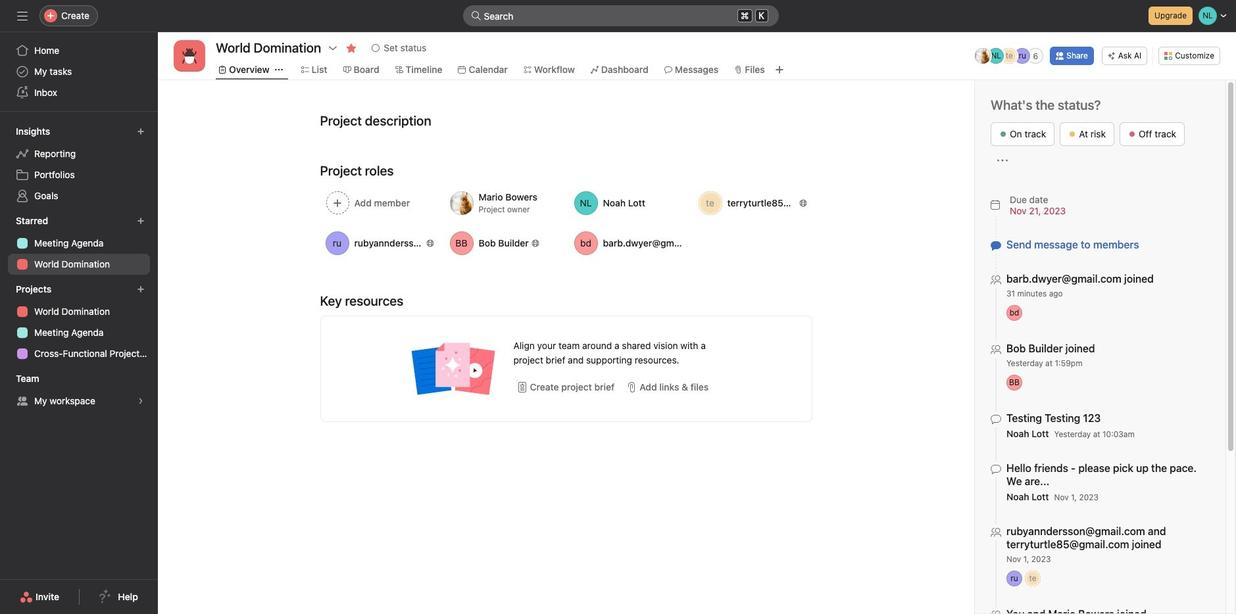 Task type: describe. For each thing, give the bounding box(es) containing it.
show options image
[[328, 43, 339, 53]]

bug image
[[182, 48, 197, 64]]

hide sidebar image
[[17, 11, 28, 21]]

insights element
[[0, 120, 158, 209]]

prominent image
[[471, 11, 482, 21]]

global element
[[0, 32, 158, 111]]

more actions image
[[998, 155, 1008, 166]]

see details, my workspace image
[[137, 398, 145, 405]]

add items to starred image
[[137, 217, 145, 225]]

add tab image
[[775, 65, 785, 75]]

new project or portfolio image
[[137, 286, 145, 294]]

teams element
[[0, 367, 158, 415]]



Task type: vqa. For each thing, say whether or not it's contained in the screenshot.
wing to the bottom
no



Task type: locate. For each thing, give the bounding box(es) containing it.
tab actions image
[[275, 66, 283, 74]]

remove from starred image
[[346, 43, 357, 53]]

new insights image
[[137, 128, 145, 136]]

starred element
[[0, 209, 158, 278]]

projects element
[[0, 278, 158, 367]]

Search tasks, projects, and more text field
[[463, 5, 779, 26]]

None field
[[463, 5, 779, 26]]



